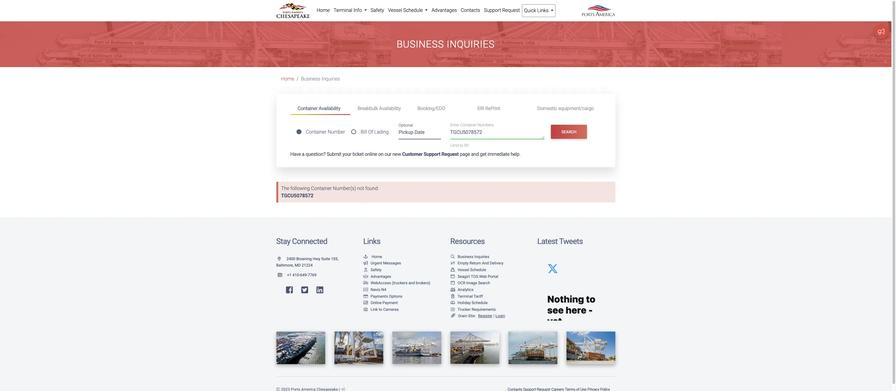Task type: locate. For each thing, give the bounding box(es) containing it.
broening
[[296, 257, 312, 261]]

numbers
[[478, 123, 494, 128]]

domestic equipment/cargo link
[[530, 103, 601, 114]]

1 vertical spatial business
[[301, 76, 320, 82]]

lading
[[374, 129, 389, 135]]

exchange image
[[450, 262, 455, 266]]

0 vertical spatial safety
[[371, 7, 384, 13]]

1 vertical spatial links
[[363, 237, 380, 246]]

advantages up webaccess
[[371, 274, 391, 279]]

empty return and delivery
[[458, 261, 503, 266]]

1 vertical spatial search
[[478, 281, 490, 286]]

container up container number
[[298, 106, 318, 111]]

seagirt tos web portal link
[[450, 274, 498, 279]]

user hard hat image
[[363, 268, 368, 272]]

safety link
[[369, 4, 386, 16], [363, 268, 382, 272]]

stay
[[276, 237, 290, 246]]

question?
[[306, 152, 326, 157]]

support
[[484, 7, 501, 13], [424, 152, 440, 157]]

camera image
[[363, 308, 368, 312]]

1 horizontal spatial and
[[471, 152, 479, 157]]

0 horizontal spatial home link
[[281, 76, 294, 82]]

1 vertical spatial home link
[[281, 76, 294, 82]]

and
[[471, 152, 479, 157], [408, 281, 415, 286]]

to right link
[[379, 307, 382, 312]]

1 horizontal spatial links
[[537, 8, 548, 13]]

optional
[[399, 123, 413, 128]]

Enter Container Numbers text field
[[450, 129, 545, 139]]

0 horizontal spatial advantages link
[[363, 274, 391, 279]]

1 vertical spatial terminal
[[458, 294, 473, 299]]

a
[[302, 152, 304, 157]]

eir
[[477, 106, 484, 111]]

2 vertical spatial home link
[[363, 255, 382, 259]]

enter container numbers
[[450, 123, 494, 128]]

1 horizontal spatial home
[[317, 7, 330, 13]]

immediate
[[488, 152, 510, 157]]

of
[[368, 129, 373, 135]]

2 horizontal spatial home link
[[363, 255, 382, 259]]

navis n4
[[371, 288, 386, 292]]

1 vertical spatial to
[[379, 307, 382, 312]]

1 horizontal spatial availability
[[379, 106, 401, 111]]

home
[[317, 7, 330, 13], [281, 76, 294, 82], [372, 255, 382, 259]]

0 vertical spatial request
[[502, 7, 520, 13]]

advantages inside advantages "link"
[[432, 7, 457, 13]]

trucker requirements
[[458, 307, 496, 312]]

terminal info
[[334, 7, 363, 13]]

0 vertical spatial vessel
[[388, 7, 402, 13]]

1 vertical spatial home
[[281, 76, 294, 82]]

1 vertical spatial safety link
[[363, 268, 382, 272]]

support right contacts
[[484, 7, 501, 13]]

business inquiries
[[397, 39, 495, 50], [301, 76, 340, 82], [458, 255, 489, 259]]

1 vertical spatial schedule
[[470, 268, 486, 272]]

2 availability from the left
[[379, 106, 401, 111]]

payments options
[[371, 294, 402, 299]]

21224
[[302, 263, 313, 268]]

0 horizontal spatial terminal
[[334, 7, 352, 13]]

0 horizontal spatial business
[[301, 76, 320, 82]]

2 vertical spatial home
[[372, 255, 382, 259]]

1 vertical spatial safety
[[371, 268, 382, 272]]

1 horizontal spatial advantages link
[[430, 4, 459, 16]]

new
[[392, 152, 401, 157]]

0 vertical spatial to
[[460, 143, 463, 148]]

advantages left contacts
[[432, 7, 457, 13]]

container left number
[[306, 129, 327, 135]]

quick links
[[524, 8, 550, 13]]

availability right the breakbulk
[[379, 106, 401, 111]]

to for cameras
[[379, 307, 382, 312]]

home for "terminal info" link on the left of page home link
[[317, 7, 330, 13]]

trucker requirements link
[[450, 307, 496, 312]]

safety link right the info
[[369, 4, 386, 16]]

latest tweets
[[537, 237, 583, 246]]

info
[[353, 7, 362, 13]]

0 vertical spatial search
[[561, 130, 576, 134]]

request
[[502, 7, 520, 13], [441, 152, 459, 157]]

1 vertical spatial inquiries
[[322, 76, 340, 82]]

0 vertical spatial business
[[397, 39, 444, 50]]

safety
[[371, 7, 384, 13], [371, 268, 382, 272]]

1 horizontal spatial terminal
[[458, 294, 473, 299]]

container
[[298, 106, 318, 111], [460, 123, 477, 128], [306, 129, 327, 135], [311, 186, 332, 192]]

safety link for "urgent messages" link
[[363, 268, 382, 272]]

support right customer at the left of page
[[424, 152, 440, 157]]

and left the get
[[471, 152, 479, 157]]

analytics image
[[450, 288, 455, 292]]

sign in image
[[341, 388, 345, 392]]

search inside button
[[561, 130, 576, 134]]

payment
[[383, 301, 398, 305]]

container right following
[[311, 186, 332, 192]]

advantages link up webaccess
[[363, 274, 391, 279]]

bells image
[[450, 301, 455, 305]]

1 horizontal spatial home link
[[315, 4, 332, 16]]

enter
[[450, 123, 459, 128]]

availability inside breakbulk availability link
[[379, 106, 401, 111]]

0 horizontal spatial to
[[379, 307, 382, 312]]

0 vertical spatial schedule
[[403, 7, 423, 13]]

0 horizontal spatial availability
[[319, 106, 340, 111]]

and left 'brokers)'
[[408, 281, 415, 286]]

login
[[495, 314, 505, 319]]

1 vertical spatial support
[[424, 152, 440, 157]]

0 vertical spatial terminal
[[334, 7, 352, 13]]

linkedin image
[[316, 286, 323, 294]]

map marker alt image
[[278, 257, 286, 261]]

1 vertical spatial advantages link
[[363, 274, 391, 279]]

search
[[561, 130, 576, 134], [478, 281, 490, 286]]

search down web
[[478, 281, 490, 286]]

0 horizontal spatial advantages
[[371, 274, 391, 279]]

0 horizontal spatial home
[[281, 76, 294, 82]]

hwy
[[313, 257, 320, 261]]

1 vertical spatial advantages
[[371, 274, 391, 279]]

410-
[[292, 273, 300, 278]]

1 availability from the left
[[319, 106, 340, 111]]

ocr image search link
[[450, 281, 490, 286]]

2 horizontal spatial home
[[372, 255, 382, 259]]

1 safety from the top
[[371, 7, 384, 13]]

0 vertical spatial links
[[537, 8, 548, 13]]

connected
[[292, 237, 327, 246]]

number(s)
[[333, 186, 356, 192]]

safety down urgent
[[371, 268, 382, 272]]

1 horizontal spatial advantages
[[432, 7, 457, 13]]

safety link down urgent
[[363, 268, 382, 272]]

availability up container number
[[319, 106, 340, 111]]

1 horizontal spatial vessel schedule
[[458, 268, 486, 272]]

terminal for terminal tariff
[[458, 294, 473, 299]]

0 vertical spatial home
[[317, 7, 330, 13]]

following
[[290, 186, 310, 192]]

terminal left the info
[[334, 7, 352, 13]]

0 vertical spatial advantages link
[[430, 4, 459, 16]]

domestic
[[537, 106, 557, 111]]

inquiries
[[447, 39, 495, 50], [322, 76, 340, 82], [474, 255, 489, 259]]

stay connected
[[276, 237, 327, 246]]

terminal info link
[[332, 4, 369, 16]]

1 vertical spatial vessel
[[458, 268, 469, 272]]

equipment/cargo
[[558, 106, 594, 111]]

bill
[[361, 129, 367, 135]]

and
[[482, 261, 489, 266]]

safety right the info
[[371, 7, 384, 13]]

home link for "terminal info" link on the left of page
[[315, 4, 332, 16]]

ocr image search
[[458, 281, 490, 286]]

vessel schedule link
[[386, 4, 430, 16], [450, 268, 486, 272]]

2 horizontal spatial business
[[458, 255, 473, 259]]

0 horizontal spatial vessel schedule link
[[386, 4, 430, 16]]

0 vertical spatial safety link
[[369, 4, 386, 16]]

baltimore,
[[276, 263, 294, 268]]

breakbulk availability
[[358, 106, 401, 111]]

search image
[[450, 255, 455, 259]]

schedule
[[403, 7, 423, 13], [470, 268, 486, 272], [472, 301, 488, 305]]

2 vertical spatial business inquiries
[[458, 255, 489, 259]]

0 horizontal spatial vessel schedule
[[388, 7, 424, 13]]

grain
[[458, 314, 467, 319]]

0 vertical spatial advantages
[[432, 7, 457, 13]]

credit card image
[[363, 295, 368, 299]]

md
[[295, 263, 301, 268]]

business inquiries link
[[450, 255, 489, 259]]

2 vertical spatial business
[[458, 255, 473, 259]]

0 vertical spatial vessel schedule link
[[386, 4, 430, 16]]

|
[[493, 314, 494, 319]]

links up the anchor image
[[363, 237, 380, 246]]

1 horizontal spatial search
[[561, 130, 576, 134]]

terminal down analytics
[[458, 294, 473, 299]]

breakbulk availability link
[[350, 103, 410, 114]]

links right quick
[[537, 8, 548, 13]]

n4
[[381, 288, 386, 292]]

terminal tariff
[[458, 294, 483, 299]]

analytics link
[[450, 288, 474, 292]]

navis
[[371, 288, 380, 292]]

business
[[397, 39, 444, 50], [301, 76, 320, 82], [458, 255, 473, 259]]

advantages link left contacts
[[430, 4, 459, 16]]

2 vertical spatial inquiries
[[474, 255, 489, 259]]

to left 50
[[460, 143, 463, 148]]

ship image
[[450, 268, 455, 272]]

request left quick
[[502, 7, 520, 13]]

suite
[[321, 257, 330, 261]]

get
[[480, 152, 486, 157]]

number
[[328, 129, 345, 135]]

webaccess (truckers and brokers) link
[[363, 281, 430, 286]]

2 vertical spatial schedule
[[472, 301, 488, 305]]

1 horizontal spatial support
[[484, 7, 501, 13]]

1 horizontal spatial to
[[460, 143, 463, 148]]

1 vertical spatial and
[[408, 281, 415, 286]]

availability inside container availability "link"
[[319, 106, 340, 111]]

1 horizontal spatial vessel schedule link
[[450, 268, 486, 272]]

search down domestic equipment/cargo link
[[561, 130, 576, 134]]

0 horizontal spatial vessel
[[388, 7, 402, 13]]

phone office image
[[278, 274, 287, 278]]

0 vertical spatial home link
[[315, 4, 332, 16]]

request down limit
[[441, 152, 459, 157]]

0 vertical spatial and
[[471, 152, 479, 157]]

availability
[[319, 106, 340, 111], [379, 106, 401, 111]]

1 horizontal spatial business
[[397, 39, 444, 50]]

2400 broening hwy suite 105, baltimore, md 21224 link
[[276, 257, 338, 268]]

0 horizontal spatial request
[[441, 152, 459, 157]]

0 horizontal spatial and
[[408, 281, 415, 286]]

limit to 50
[[450, 143, 468, 148]]



Task type: vqa. For each thing, say whether or not it's contained in the screenshot.
"Support"
yes



Task type: describe. For each thing, give the bounding box(es) containing it.
+1 410-649-7769 link
[[276, 273, 317, 278]]

navis n4 link
[[363, 288, 386, 292]]

availability for container availability
[[319, 106, 340, 111]]

container inside "link"
[[298, 106, 318, 111]]

breakbulk
[[358, 106, 378, 111]]

analytics
[[458, 288, 474, 292]]

container availability link
[[290, 103, 350, 115]]

1 horizontal spatial vessel
[[458, 268, 469, 272]]

online
[[365, 152, 377, 157]]

copyright image
[[276, 388, 280, 392]]

safety link for "terminal info" link on the left of page
[[369, 4, 386, 16]]

wheat image
[[450, 314, 456, 318]]

page
[[460, 152, 470, 157]]

bullhorn image
[[363, 262, 368, 266]]

have
[[290, 152, 301, 157]]

Optional text field
[[399, 127, 441, 139]]

1 vertical spatial request
[[441, 152, 459, 157]]

customer
[[402, 152, 423, 157]]

quick
[[524, 8, 536, 13]]

seagirt tos web portal
[[458, 274, 498, 279]]

webaccess
[[371, 281, 391, 286]]

to for 50
[[460, 143, 463, 148]]

home link for "urgent messages" link
[[363, 255, 382, 259]]

link to cameras link
[[363, 307, 399, 312]]

holiday
[[458, 301, 471, 305]]

delivery
[[490, 261, 503, 266]]

0 vertical spatial support
[[484, 7, 501, 13]]

terminal for terminal info
[[334, 7, 352, 13]]

submit
[[327, 152, 341, 157]]

list alt image
[[450, 308, 455, 312]]

tariff
[[474, 294, 483, 299]]

anchor image
[[363, 255, 368, 259]]

container inside the following container number(s) not found: tgcu5078572
[[311, 186, 332, 192]]

browser image
[[450, 275, 455, 279]]

grain site: register | login
[[458, 314, 505, 319]]

2400
[[287, 257, 295, 261]]

online payment
[[371, 301, 398, 305]]

1 vertical spatial business inquiries
[[301, 76, 340, 82]]

link
[[371, 307, 378, 312]]

0 horizontal spatial search
[[478, 281, 490, 286]]

ocr
[[458, 281, 465, 286]]

file invoice image
[[450, 295, 455, 299]]

2400 broening hwy suite 105, baltimore, md 21224
[[276, 257, 338, 268]]

urgent
[[371, 261, 382, 266]]

customer support request link
[[402, 152, 459, 157]]

hand receiving image
[[363, 275, 368, 279]]

container storage image
[[363, 288, 368, 292]]

support request
[[484, 7, 520, 13]]

urgent messages link
[[363, 261, 401, 266]]

options
[[389, 294, 402, 299]]

urgent messages
[[371, 261, 401, 266]]

link to cameras
[[371, 307, 399, 312]]

tweets
[[559, 237, 583, 246]]

register
[[478, 314, 492, 319]]

seagirt
[[458, 274, 470, 279]]

resources
[[450, 237, 485, 246]]

container availability
[[298, 106, 340, 111]]

contacts link
[[459, 4, 482, 16]]

on
[[378, 152, 383, 157]]

booking/edo
[[417, 106, 445, 111]]

not
[[357, 186, 364, 192]]

our
[[385, 152, 391, 157]]

credit card front image
[[363, 301, 368, 305]]

1 horizontal spatial request
[[502, 7, 520, 13]]

limit
[[450, 143, 459, 148]]

container number
[[306, 129, 345, 135]]

+1 410-649-7769
[[287, 273, 317, 278]]

0 horizontal spatial support
[[424, 152, 440, 157]]

eir reprint
[[477, 106, 500, 111]]

domestic equipment/cargo
[[537, 106, 594, 111]]

register link
[[477, 314, 492, 319]]

support request link
[[482, 4, 522, 16]]

availability for breakbulk availability
[[379, 106, 401, 111]]

payments
[[371, 294, 388, 299]]

(truckers
[[392, 281, 407, 286]]

+1
[[287, 273, 291, 278]]

container right enter on the top of the page
[[460, 123, 477, 128]]

webaccess (truckers and brokers)
[[371, 281, 430, 286]]

cameras
[[383, 307, 399, 312]]

bill of lading
[[361, 129, 389, 135]]

links inside quick links link
[[537, 8, 548, 13]]

truck container image
[[363, 282, 368, 286]]

messages
[[383, 261, 401, 266]]

twitter square image
[[301, 286, 308, 294]]

found:
[[365, 186, 379, 192]]

facebook square image
[[286, 286, 293, 294]]

649-
[[300, 273, 308, 278]]

0 horizontal spatial links
[[363, 237, 380, 246]]

quick links link
[[522, 4, 556, 17]]

schedule for ship icon
[[470, 268, 486, 272]]

tos
[[471, 274, 478, 279]]

0 vertical spatial vessel schedule
[[388, 7, 424, 13]]

terminal tariff link
[[450, 294, 483, 299]]

the
[[281, 186, 289, 192]]

search button
[[551, 125, 587, 139]]

2 safety from the top
[[371, 268, 382, 272]]

site:
[[468, 314, 476, 319]]

reprint
[[485, 106, 500, 111]]

image
[[466, 281, 477, 286]]

holiday schedule link
[[450, 301, 488, 305]]

help.
[[511, 152, 521, 157]]

holiday schedule
[[458, 301, 488, 305]]

contacts
[[461, 7, 480, 13]]

tgcu5078572
[[281, 193, 313, 199]]

0 vertical spatial business inquiries
[[397, 39, 495, 50]]

home for home link to the left
[[281, 76, 294, 82]]

browser image
[[450, 282, 455, 286]]

1 vertical spatial vessel schedule link
[[450, 268, 486, 272]]

have a question? submit your ticket online on our new customer support request page and get immediate help.
[[290, 152, 521, 157]]

0 vertical spatial inquiries
[[447, 39, 495, 50]]

1 vertical spatial vessel schedule
[[458, 268, 486, 272]]

portal
[[488, 274, 498, 279]]

schedule for bells 'icon'
[[472, 301, 488, 305]]



